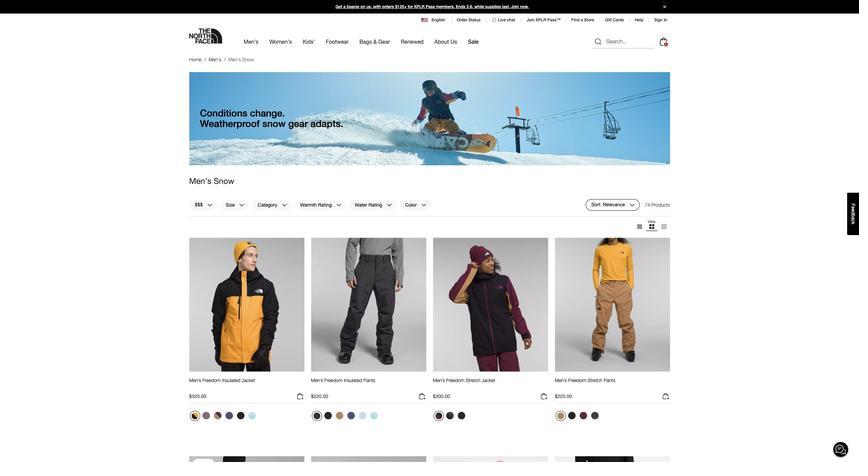 Task type: locate. For each thing, give the bounding box(es) containing it.
1 vertical spatial xplr
[[536, 18, 547, 22]]

men's link
[[244, 32, 259, 51], [209, 57, 221, 62]]

1 horizontal spatial tnf black radio
[[456, 410, 467, 421]]

live chat button
[[492, 17, 516, 23]]

$$$
[[195, 202, 203, 207]]

1 tnf black radio from the left
[[235, 410, 246, 421]]

bags & gear link
[[360, 32, 390, 51]]

2 e from the top
[[851, 209, 857, 212]]

tnf black radio left icecap blue faded dye camo print radio
[[235, 410, 246, 421]]

sort: relevance button
[[586, 199, 640, 211]]

1 horizontal spatial insulated
[[344, 378, 362, 383]]

0 horizontal spatial rating
[[318, 202, 332, 207]]

gift cards
[[605, 18, 624, 22]]

gear
[[379, 38, 390, 45]]

rating right the water
[[369, 202, 382, 207]]

3 $choose color$ option group from the left
[[433, 410, 468, 424]]

view
[[648, 219, 656, 224]]

1 men's from the left
[[189, 378, 201, 383]]

status
[[469, 18, 481, 22]]

1 cave blue image from the left
[[226, 412, 233, 420]]

jacket inside button
[[482, 378, 496, 383]]

2.6,
[[467, 4, 474, 9]]

2 tnf black radio from the left
[[456, 410, 467, 421]]

tnf black radio right almond butter icon
[[567, 410, 578, 421]]

jacket for men's freedom insulated jacket
[[242, 378, 255, 383]]

3 men's from the left
[[433, 378, 445, 383]]

men's freedom bibs image
[[311, 456, 426, 462]]

freedom inside button
[[203, 378, 221, 383]]

e
[[851, 206, 857, 209], [851, 209, 857, 212]]

1 horizontal spatial tnf black image
[[324, 412, 332, 420]]

order status link
[[457, 18, 481, 22]]

1 horizontal spatial $220.00
[[555, 393, 572, 399]]

conditions change. weatherproof snow gear adapts.
[[200, 108, 344, 129]]

store
[[585, 18, 595, 22]]

Search search field
[[593, 35, 654, 48]]

kids'
[[303, 38, 315, 45]]

4 freedom from the left
[[569, 378, 587, 383]]

e up b
[[851, 209, 857, 212]]

0 horizontal spatial icecap blue faded dye camo print image
[[249, 412, 256, 420]]

jacket up $320.00 dropdown button at bottom left
[[242, 378, 255, 383]]

sale
[[468, 38, 479, 45]]

0 horizontal spatial men's link
[[209, 57, 221, 62]]

e up d
[[851, 206, 857, 209]]

men's freedom insulated jacket image
[[189, 237, 304, 372]]

icecap blue image
[[359, 412, 366, 420]]

1 horizontal spatial join
[[527, 18, 535, 22]]

1 $220.00 button from the left
[[311, 392, 426, 404]]

a right 'get'
[[344, 4, 346, 9]]

while
[[475, 4, 484, 9]]

Summit Gold/TNF Black radio
[[190, 411, 200, 421]]

/ right home link
[[205, 57, 206, 62]]

renewed
[[401, 38, 424, 45]]

xplr right for
[[414, 4, 425, 9]]

$220.00 button for men's freedom insulated pants
[[311, 392, 426, 404]]

cave blue image inside option
[[226, 412, 233, 420]]

men's inside button
[[189, 378, 201, 383]]

0 horizontal spatial tnf black radio
[[235, 410, 246, 421]]

home
[[189, 57, 202, 62]]

1 link
[[659, 36, 669, 47]]

$300.00
[[433, 393, 450, 399]]

1 rating from the left
[[318, 202, 332, 207]]

$220.00 button up icecap blue faded dye camo print option
[[311, 392, 426, 404]]

Pine Needle radio
[[590, 410, 601, 421]]

/ left men's snow "element" at the top of the page
[[224, 57, 226, 62]]

rating right warmth
[[318, 202, 332, 207]]

snow
[[263, 118, 286, 129]]

freedom for men's freedom insulated jacket
[[203, 378, 221, 383]]

men's freedom insulated pants button
[[311, 378, 375, 390]]

2 horizontal spatial a
[[851, 217, 857, 220]]

warmth rating button
[[295, 199, 347, 211]]

0 horizontal spatial $220.00 button
[[311, 392, 426, 404]]

men's build up jacket image
[[433, 456, 548, 462]]

stretch inside button
[[466, 378, 481, 383]]

2 $choose color$ option group from the left
[[311, 410, 380, 424]]

stretch
[[466, 378, 481, 383], [588, 378, 603, 383]]

pants inside "button"
[[604, 378, 616, 383]]

orders
[[382, 4, 394, 9]]

in
[[664, 18, 668, 22]]

1 horizontal spatial jacket
[[482, 378, 496, 383]]

c
[[851, 220, 857, 222]]

2 $220.00 from the left
[[555, 393, 572, 399]]

2 freedom from the left
[[325, 378, 343, 383]]

$320.00
[[189, 393, 206, 399]]

0 horizontal spatial stretch
[[466, 378, 481, 383]]

Icecap Blue radio
[[357, 410, 368, 421]]

2 icecap blue faded dye camo print image from the left
[[371, 412, 378, 420]]

1 horizontal spatial stretch
[[588, 378, 603, 383]]

sign
[[655, 18, 663, 22]]

0 horizontal spatial a
[[344, 4, 346, 9]]

0 horizontal spatial join
[[511, 4, 519, 9]]

2 horizontal spatial tnf black radio
[[567, 410, 578, 421]]

1 horizontal spatial rating
[[369, 202, 382, 207]]

0 horizontal spatial /
[[205, 57, 206, 62]]

help
[[635, 18, 644, 22]]

b
[[851, 214, 857, 217]]

join down the now.
[[527, 18, 535, 22]]

0 horizontal spatial insulated
[[222, 378, 240, 383]]

2 tnf black image from the left
[[324, 412, 332, 420]]

insulated inside button
[[344, 378, 362, 383]]

2 jacket from the left
[[482, 378, 496, 383]]

1 horizontal spatial $220.00 button
[[555, 392, 670, 404]]

1 jacket from the left
[[242, 378, 255, 383]]

2 vertical spatial a
[[851, 217, 857, 220]]

2 horizontal spatial tnf black image
[[568, 412, 576, 420]]

men's
[[189, 378, 201, 383], [311, 378, 323, 383], [433, 378, 445, 383], [555, 378, 567, 383]]

men's for men's freedom insulated jacket
[[189, 378, 201, 383]]

2 stretch from the left
[[588, 378, 603, 383]]

cave blue image for $220.00
[[348, 412, 355, 420]]

tnf black image right asphalt grey radio
[[324, 412, 332, 420]]

stretch inside "button"
[[588, 378, 603, 383]]

summit gold/tnf black image
[[192, 413, 198, 420]]

cave blue image right almond butter image
[[348, 412, 355, 420]]

snow
[[242, 57, 254, 62], [214, 176, 234, 186]]

0 horizontal spatial snow
[[214, 176, 234, 186]]

1 horizontal spatial men's link
[[244, 32, 259, 51]]

english
[[432, 18, 446, 22]]

0 vertical spatial join
[[511, 4, 519, 9]]

4 $choose color$ option group from the left
[[555, 410, 601, 424]]

/
[[205, 57, 206, 62], [224, 57, 226, 62]]

tnf black radio right pine needle/tnf black icon
[[456, 410, 467, 421]]

get a beanie on us, with orders $125+ for xplr pass members. ends 2.6, while supplies last. join now. link
[[0, 0, 860, 14]]

men's for men's freedom insulated pants
[[311, 378, 323, 383]]

pants inside button
[[364, 378, 375, 383]]

pants
[[364, 378, 375, 383], [604, 378, 616, 383]]

beanie
[[347, 4, 360, 9]]

2 men's from the left
[[311, 378, 323, 383]]

3 tnf black radio from the left
[[567, 410, 578, 421]]

Boysenberry radio
[[578, 410, 589, 421]]

get a beanie on us, with orders $125+ for xplr pass members. ends 2.6, while supplies last. join now.
[[336, 4, 529, 9]]

f e e d b a c k
[[851, 204, 857, 224]]

english link
[[422, 17, 446, 23]]

search all image
[[595, 37, 603, 46]]

women's
[[270, 38, 292, 45]]

$220.00
[[311, 393, 328, 399], [555, 393, 572, 399]]

a up k
[[851, 217, 857, 220]]

last.
[[502, 4, 510, 9]]

close image
[[661, 5, 669, 8]]

freedom for men's freedom stretch jacket
[[447, 378, 465, 383]]

tnf black image left icecap blue faded dye camo print radio
[[237, 412, 244, 420]]

2 pants from the left
[[604, 378, 616, 383]]

rating
[[318, 202, 332, 207], [369, 202, 382, 207]]

3 freedom from the left
[[447, 378, 465, 383]]

1 freedom from the left
[[203, 378, 221, 383]]

icecap blue faded dye camo print image inside option
[[371, 412, 378, 420]]

1 horizontal spatial icecap blue faded dye camo print image
[[371, 412, 378, 420]]

rating inside dropdown button
[[318, 202, 332, 207]]

women's link
[[270, 32, 292, 51]]

men's thermoball™ eco snow triclimate® jacket image
[[189, 456, 304, 462]]

1 vertical spatial snow
[[214, 176, 234, 186]]

find a store link
[[572, 18, 595, 22]]

cave blue image inside radio
[[348, 412, 355, 420]]

1 horizontal spatial cave blue image
[[348, 412, 355, 420]]

freedom inside "button"
[[569, 378, 587, 383]]

Almond Butter radio
[[334, 410, 345, 421], [556, 411, 566, 421]]

men's for men's freedom stretch pants
[[555, 378, 567, 383]]

1 horizontal spatial pants
[[604, 378, 616, 383]]

tnf black image right almond butter icon
[[568, 412, 576, 420]]

1 insulated from the left
[[222, 378, 240, 383]]

$220.00 up almond butter icon
[[555, 393, 572, 399]]

0 horizontal spatial pants
[[364, 378, 375, 383]]

0 horizontal spatial jacket
[[242, 378, 255, 383]]

conditions
[[200, 108, 248, 119]]

2 $220.00 button from the left
[[555, 392, 670, 404]]

a
[[344, 4, 346, 9], [581, 18, 583, 22], [851, 217, 857, 220]]

TNF Black radio
[[235, 410, 246, 421], [456, 410, 467, 421], [567, 410, 578, 421]]

1 vertical spatial join
[[527, 18, 535, 22]]

TNF Black/Boysenberry radio
[[434, 411, 444, 421]]

&
[[374, 38, 377, 45]]

1 icecap blue faded dye camo print image from the left
[[249, 412, 256, 420]]

1 horizontal spatial /
[[224, 57, 226, 62]]

rating inside dropdown button
[[369, 202, 382, 207]]

tnf black image
[[237, 412, 244, 420], [324, 412, 332, 420], [568, 412, 576, 420]]

0 horizontal spatial tnf black image
[[237, 412, 244, 420]]

cave blue image right boysenberry/almond butter icon
[[226, 412, 233, 420]]

icecap blue faded dye camo print image inside radio
[[249, 412, 256, 420]]

1 pants from the left
[[364, 378, 375, 383]]

icecap blue faded dye camo print image
[[249, 412, 256, 420], [371, 412, 378, 420]]

insulated
[[222, 378, 240, 383], [344, 378, 362, 383]]

$220.00 button up "pine needle" image
[[555, 392, 670, 404]]

almond butter radio left the "boysenberry" icon
[[556, 411, 566, 421]]

water
[[355, 202, 367, 207]]

0 horizontal spatial $220.00
[[311, 393, 328, 399]]

insulated inside button
[[222, 378, 240, 383]]

men's link right home link
[[209, 57, 221, 62]]

freedom for men's freedom insulated pants
[[325, 378, 343, 383]]

about us link
[[435, 32, 458, 51]]

icecap blue faded dye camo print image right icecap blue icon
[[371, 412, 378, 420]]

3 tnf black image from the left
[[568, 412, 576, 420]]

jacket for men's freedom stretch jacket
[[482, 378, 496, 383]]

us,
[[367, 4, 372, 9]]

rating for warmth rating
[[318, 202, 332, 207]]

almond butter radio right tnf black option
[[334, 410, 345, 421]]

icecap blue faded dye camo print image down $320.00 dropdown button at bottom left
[[249, 412, 256, 420]]

pine needle/tnf black image
[[446, 412, 454, 420]]

icecap blue faded dye camo print image for men's freedom insulated jacket
[[249, 412, 256, 420]]

men's freedom stretch jacket image
[[433, 237, 548, 372]]

$$$ button
[[189, 199, 218, 211]]

pine needle image
[[591, 412, 599, 420]]

Asphalt Grey radio
[[312, 411, 322, 421]]

men's freedom stretch pants
[[555, 378, 616, 383]]

men's snow
[[189, 176, 234, 186]]

men's freedom insulated jacket button
[[189, 378, 255, 390]]

0 vertical spatial a
[[344, 4, 346, 9]]

4 men's from the left
[[555, 378, 567, 383]]

2 rating from the left
[[369, 202, 382, 207]]

0 vertical spatial xplr
[[414, 4, 425, 9]]

2 cave blue image from the left
[[348, 412, 355, 420]]

1 $220.00 from the left
[[311, 393, 328, 399]]

1 $choose color$ option group from the left
[[189, 410, 258, 424]]

tnf black image inside option
[[324, 412, 332, 420]]

1 vertical spatial a
[[581, 18, 583, 22]]

home link
[[189, 57, 202, 62]]

warmth
[[300, 202, 317, 207]]

1 horizontal spatial almond butter radio
[[556, 411, 566, 421]]

1 horizontal spatial snow
[[242, 57, 254, 62]]

join right last.
[[511, 4, 519, 9]]

men's build up pants image
[[555, 456, 670, 462]]

men's inside "button"
[[555, 378, 567, 383]]

find
[[572, 18, 580, 22]]

2 insulated from the left
[[344, 378, 362, 383]]

0 horizontal spatial cave blue image
[[226, 412, 233, 420]]

$220.00 up asphalt grey radio
[[311, 393, 328, 399]]

xplr
[[414, 4, 425, 9], [536, 18, 547, 22]]

jacket up '$300.00' dropdown button
[[482, 378, 496, 383]]

live
[[499, 18, 506, 22]]

0 vertical spatial men's link
[[244, 32, 259, 51]]

xplr left pass™
[[536, 18, 547, 22]]

74 products
[[645, 202, 670, 208]]

cave blue image for $320.00
[[226, 412, 233, 420]]

jacket inside button
[[242, 378, 255, 383]]

1 stretch from the left
[[466, 378, 481, 383]]

home / men's / men's snow
[[189, 57, 254, 62]]

products
[[652, 202, 670, 208]]

$choose color$ option group
[[189, 410, 258, 424], [311, 410, 380, 424], [433, 410, 468, 424], [555, 410, 601, 424]]

tnf black image for men's freedom insulated pants
[[324, 412, 332, 420]]

cave blue image
[[226, 412, 233, 420], [348, 412, 355, 420]]

a right find
[[581, 18, 583, 22]]

men's
[[244, 38, 259, 45], [209, 57, 221, 62], [229, 57, 241, 62], [189, 176, 212, 186]]

men's link up men's snow "element" at the top of the page
[[244, 32, 259, 51]]

1 horizontal spatial a
[[581, 18, 583, 22]]



Task type: vqa. For each thing, say whether or not it's contained in the screenshot.
$choose color$ 'OPTION GROUP' corresponding to Men's Freedom Insulated Jacket
yes



Task type: describe. For each thing, give the bounding box(es) containing it.
a for store
[[581, 18, 583, 22]]

men's snow element
[[229, 57, 254, 62]]

0 horizontal spatial almond butter radio
[[334, 410, 345, 421]]

us
[[451, 38, 458, 45]]

the north face home page image
[[189, 28, 222, 44]]

74
[[645, 202, 651, 208]]

insulated for pants
[[344, 378, 362, 383]]

join xplr pass™
[[527, 18, 561, 22]]

men's freedom insulated pants
[[311, 378, 375, 383]]

$choose color$ option group for men's freedom stretch jacket
[[433, 410, 468, 424]]

kids' link
[[303, 32, 315, 51]]

supplies
[[486, 4, 501, 9]]

view button
[[646, 219, 658, 234]]

gear
[[289, 118, 308, 129]]

find a store
[[572, 18, 595, 22]]

about
[[435, 38, 449, 45]]

a for beanie
[[344, 4, 346, 9]]

color
[[405, 202, 417, 207]]

boysenberry/almond butter image
[[214, 412, 221, 420]]

ends
[[456, 4, 466, 9]]

fawn grey snake charmer print image
[[202, 412, 210, 420]]

color button
[[400, 199, 432, 211]]

$220.00 button for men's freedom stretch pants
[[555, 392, 670, 404]]

for
[[408, 4, 413, 9]]

category button
[[252, 199, 292, 211]]

bags & gear
[[360, 38, 390, 45]]

sign in button
[[655, 18, 668, 22]]

live chat
[[499, 18, 516, 22]]

adapts.
[[311, 118, 344, 129]]

men's for men's freedom stretch jacket
[[433, 378, 445, 383]]

0 vertical spatial snow
[[242, 57, 254, 62]]

footwear link
[[326, 32, 349, 51]]

$220.00 for men's freedom stretch pants
[[555, 393, 572, 399]]

order
[[457, 18, 468, 22]]

Cave Blue radio
[[224, 410, 235, 421]]

Cave Blue radio
[[346, 410, 357, 421]]

$300.00 button
[[433, 392, 548, 404]]

size
[[226, 202, 235, 207]]

1 tnf black image from the left
[[237, 412, 244, 420]]

1 vertical spatial men's link
[[209, 57, 221, 62]]

tnf black image
[[458, 412, 465, 420]]

almond butter image
[[558, 413, 564, 420]]

Fawn Grey Snake Charmer Print radio
[[201, 410, 212, 421]]

tnf black image for men's freedom stretch pants
[[568, 412, 576, 420]]

freedom for men's freedom stretch pants
[[569, 378, 587, 383]]

$choose color$ option group for men's freedom insulated pants
[[311, 410, 380, 424]]

a inside button
[[851, 217, 857, 220]]

$220.00 for men's freedom insulated pants
[[311, 393, 328, 399]]

water rating button
[[349, 199, 397, 211]]

get
[[336, 4, 343, 9]]

join xplr pass™ link
[[527, 18, 561, 22]]

men's freedom stretch jacket
[[433, 378, 496, 383]]

tnf black/boysenberry image
[[436, 413, 442, 420]]

boysenberry image
[[580, 412, 587, 420]]

on
[[361, 4, 365, 9]]

men's freedom stretch pants image
[[555, 237, 670, 372]]

Pine Needle/TNF Black radio
[[445, 410, 456, 421]]

men's freedom insulated pants image
[[311, 237, 426, 372]]

$choose color$ option group for men's freedom insulated jacket
[[189, 410, 258, 424]]

1 / from the left
[[205, 57, 206, 62]]

f
[[851, 204, 857, 206]]

d
[[851, 212, 857, 214]]

category
[[258, 202, 277, 207]]

warmth rating
[[300, 202, 332, 207]]

1 e from the top
[[851, 206, 857, 209]]

insulated for jacket
[[222, 378, 240, 383]]

stretch for jacket
[[466, 378, 481, 383]]

sort: relevance
[[592, 202, 625, 207]]

sort:
[[592, 202, 602, 207]]

size button
[[220, 199, 250, 211]]

pants for men's freedom stretch pants
[[604, 378, 616, 383]]

order status
[[457, 18, 481, 22]]

74 products status
[[645, 199, 670, 211]]

chat
[[507, 18, 516, 22]]

sale link
[[468, 32, 479, 51]]

men's freedom insulated jacket
[[189, 378, 255, 383]]

about us
[[435, 38, 458, 45]]

a person is kicking up snow on their snowboard wearing men's freedom insulated gear by the north face. text reads: "conditions change. weatherproof snow gear adapts." image
[[189, 72, 670, 165]]

Icecap Blue Faded Dye Camo Print radio
[[369, 410, 380, 421]]

almond butter image
[[336, 412, 343, 420]]

gift
[[605, 18, 612, 22]]

1 horizontal spatial xplr
[[536, 18, 547, 22]]

help link
[[635, 18, 644, 22]]

Boysenberry/Almond Butter radio
[[212, 410, 223, 421]]

asphalt grey image
[[314, 413, 320, 420]]

$320.00 button
[[189, 392, 304, 404]]

relevance
[[603, 202, 625, 207]]

2 / from the left
[[224, 57, 226, 62]]

0 horizontal spatial xplr
[[414, 4, 425, 9]]

change.
[[250, 108, 285, 119]]

men's freedom stretch jacket button
[[433, 378, 496, 390]]

pass
[[426, 4, 435, 9]]

pass™
[[548, 18, 561, 22]]

1
[[666, 43, 667, 46]]

bags
[[360, 38, 372, 45]]

water rating
[[355, 202, 382, 207]]

with
[[373, 4, 381, 9]]

gift cards link
[[605, 18, 624, 22]]

view list box
[[634, 219, 670, 234]]

now.
[[521, 4, 529, 9]]

rating for water rating
[[369, 202, 382, 207]]

$choose color$ option group for men's freedom stretch pants
[[555, 410, 601, 424]]

icecap blue faded dye camo print image for men's freedom insulated pants
[[371, 412, 378, 420]]

TNF Black radio
[[323, 410, 334, 421]]

weatherproof
[[200, 118, 260, 129]]

pants for men's freedom insulated pants
[[364, 378, 375, 383]]

sign in
[[655, 18, 668, 22]]

footwear
[[326, 38, 349, 45]]

stretch for pants
[[588, 378, 603, 383]]

cards
[[613, 18, 624, 22]]

renewed link
[[401, 32, 424, 51]]

Icecap Blue Faded Dye Camo Print radio
[[247, 410, 258, 421]]



